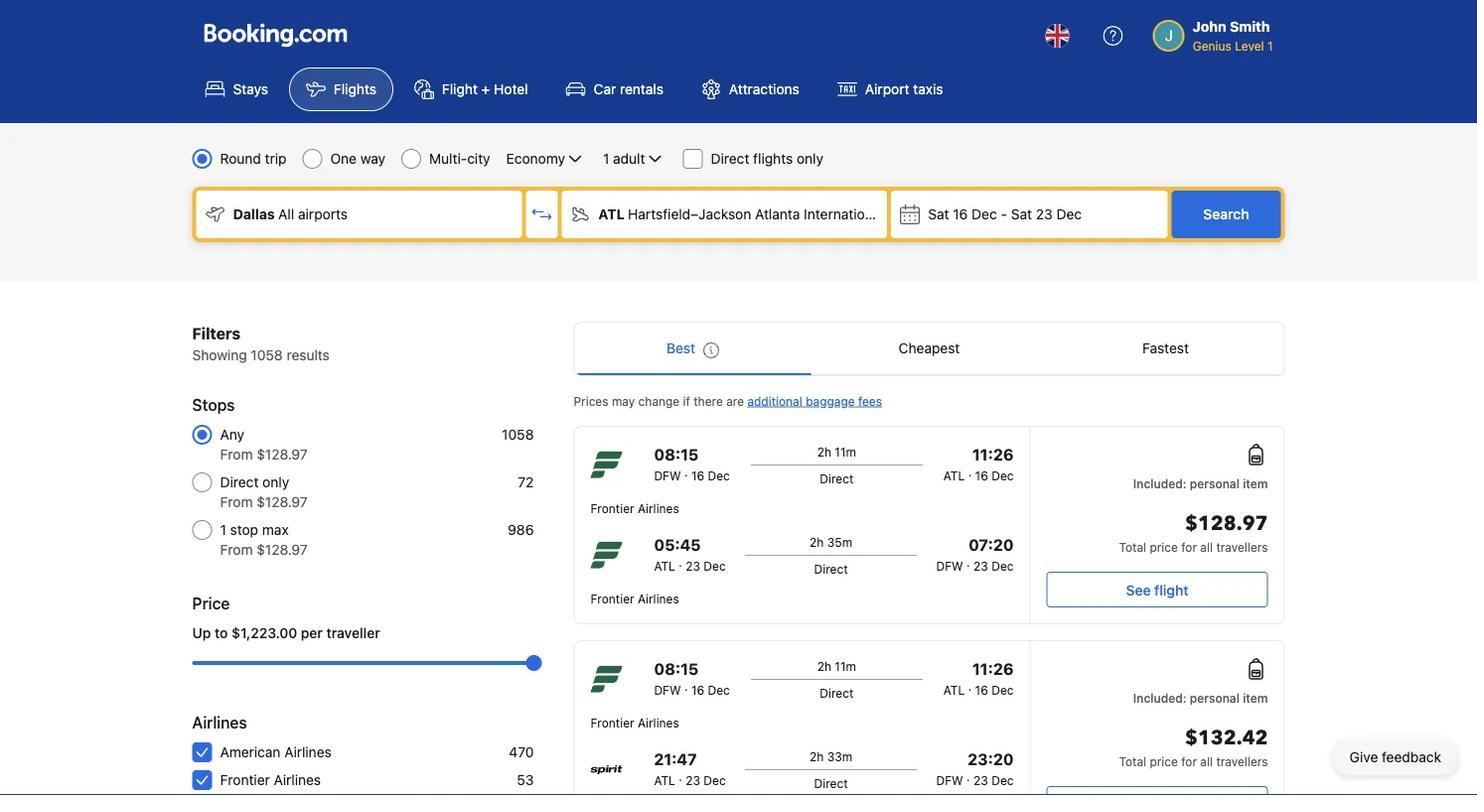 Task type: locate. For each thing, give the bounding box(es) containing it.
11m up 33m
[[835, 660, 856, 674]]

08:15 dfw . 16 dec up the 21:47 at the left of page
[[654, 660, 730, 697]]

dec inside 07:20 dfw . 23 dec
[[992, 559, 1014, 573]]

11:26 atl . 16 dec up 23:20
[[944, 660, 1014, 697]]

1 for 1 adult
[[603, 151, 609, 167]]

2 11:26 atl . 16 dec from the top
[[944, 660, 1014, 697]]

16 up 23:20
[[975, 684, 988, 697]]

for up flight
[[1181, 540, 1197, 554]]

23 down 23:20
[[974, 774, 988, 788]]

direct up "35m" at the right of the page
[[820, 472, 854, 486]]

1 left the 'adult' in the left of the page
[[603, 151, 609, 167]]

flight
[[1155, 582, 1189, 599]]

tab list
[[575, 323, 1284, 377]]

1 right level on the right of page
[[1268, 39, 1273, 53]]

price
[[1150, 540, 1178, 554], [1150, 755, 1178, 769]]

price inside $128.97 total price for all travellers
[[1150, 540, 1178, 554]]

$128.97 up max at the left of the page
[[257, 494, 308, 511]]

1 vertical spatial for
[[1181, 755, 1197, 769]]

1 vertical spatial included:
[[1133, 691, 1187, 705]]

1 inside dropdown button
[[603, 151, 609, 167]]

08:15 dfw . 16 dec down if
[[654, 446, 730, 483]]

booking.com logo image
[[204, 23, 347, 47], [204, 23, 347, 47]]

1 vertical spatial price
[[1150, 755, 1178, 769]]

11m
[[835, 445, 856, 459], [835, 660, 856, 674]]

16 up the '05:45'
[[691, 469, 705, 483]]

1 08:15 dfw . 16 dec from the top
[[654, 446, 730, 483]]

1 11:26 atl . 16 dec from the top
[[944, 446, 1014, 483]]

1 vertical spatial 08:15
[[654, 660, 699, 679]]

2h
[[817, 445, 832, 459], [810, 535, 824, 549], [817, 660, 832, 674], [810, 750, 824, 764]]

1 vertical spatial included: personal item
[[1133, 691, 1268, 705]]

airport right international
[[888, 206, 932, 223]]

cheapest
[[899, 340, 960, 357]]

$128.97 up flight
[[1185, 511, 1268, 538]]

1 08:15 from the top
[[654, 446, 699, 464]]

1 horizontal spatial sat
[[1011, 206, 1032, 223]]

direct inside the direct only from $128.97
[[220, 474, 259, 491]]

2h 35m
[[810, 535, 853, 549]]

additional baggage fees link
[[747, 394, 882, 408]]

2 total from the top
[[1119, 755, 1147, 769]]

all for $128.97
[[1200, 540, 1213, 554]]

direct only from $128.97
[[220, 474, 308, 511]]

1 11m from the top
[[835, 445, 856, 459]]

travellers for $128.97
[[1216, 540, 1268, 554]]

2 08:15 from the top
[[654, 660, 699, 679]]

2 vertical spatial from
[[220, 542, 253, 558]]

airport left "taxis"
[[865, 81, 910, 97]]

1 vertical spatial all
[[1200, 755, 1213, 769]]

23 inside 21:47 atl . 23 dec
[[686, 774, 700, 788]]

tab list containing best
[[575, 323, 1284, 377]]

included: personal item up $132.42
[[1133, 691, 1268, 705]]

1 for from the top
[[1181, 540, 1197, 554]]

. down the '05:45'
[[679, 555, 682, 569]]

23 for 05:45
[[686, 559, 700, 573]]

stops
[[192, 396, 235, 415]]

direct up 33m
[[820, 686, 854, 700]]

0 horizontal spatial only
[[262, 474, 289, 491]]

1 included: from the top
[[1133, 477, 1187, 491]]

0 vertical spatial 11m
[[835, 445, 856, 459]]

. inside 05:45 atl . 23 dec
[[679, 555, 682, 569]]

0 vertical spatial 1
[[1268, 39, 1273, 53]]

airlines
[[638, 502, 679, 516], [638, 592, 679, 606], [192, 714, 247, 733], [638, 716, 679, 730], [284, 745, 332, 761], [274, 772, 321, 789]]

multi-city
[[429, 151, 490, 167]]

0 vertical spatial price
[[1150, 540, 1178, 554]]

$128.97 inside $128.97 total price for all travellers
[[1185, 511, 1268, 538]]

1 inside 1 stop max from $128.97
[[220, 522, 226, 538]]

all inside $128.97 total price for all travellers
[[1200, 540, 1213, 554]]

1 adult button
[[601, 147, 667, 171]]

2h 11m up 33m
[[817, 660, 856, 674]]

for inside $128.97 total price for all travellers
[[1181, 540, 1197, 554]]

0 vertical spatial from
[[220, 447, 253, 463]]

2 included: personal item from the top
[[1133, 691, 1268, 705]]

1 left the stop on the left of the page
[[220, 522, 226, 538]]

0 horizontal spatial sat
[[928, 206, 949, 223]]

. up 23:20
[[968, 680, 972, 693]]

dfw inside 07:20 dfw . 23 dec
[[936, 559, 963, 573]]

23 inside 05:45 atl . 23 dec
[[686, 559, 700, 573]]

1 vertical spatial personal
[[1190, 691, 1240, 705]]

all up see flight button
[[1200, 540, 1213, 554]]

atl down the '05:45'
[[654, 559, 675, 573]]

0 vertical spatial 08:15
[[654, 446, 699, 464]]

john smith genius level 1
[[1193, 18, 1273, 53]]

direct down any from $128.97
[[220, 474, 259, 491]]

travellers down $132.42
[[1216, 755, 1268, 769]]

23 down 07:20
[[974, 559, 988, 573]]

0 vertical spatial 08:15 dfw . 16 dec
[[654, 446, 730, 483]]

flights link
[[289, 68, 393, 111]]

1 vertical spatial 11:26 atl . 16 dec
[[944, 660, 1014, 697]]

2h down baggage on the right of the page
[[817, 445, 832, 459]]

atl up 07:20 dfw . 23 dec
[[944, 469, 965, 483]]

all
[[1200, 540, 1213, 554], [1200, 755, 1213, 769]]

2 price from the top
[[1150, 755, 1178, 769]]

1 inside john smith genius level 1
[[1268, 39, 1273, 53]]

11m for 23:20
[[835, 660, 856, 674]]

atl down the 1 adult
[[598, 206, 625, 223]]

up
[[192, 625, 211, 642]]

travellers up see flight button
[[1216, 540, 1268, 554]]

total for $132.42
[[1119, 755, 1147, 769]]

1 vertical spatial 2h 11m
[[817, 660, 856, 674]]

give
[[1350, 750, 1378, 766]]

1 travellers from the top
[[1216, 540, 1268, 554]]

1 vertical spatial only
[[262, 474, 289, 491]]

1 vertical spatial 08:15 dfw . 16 dec
[[654, 660, 730, 697]]

0 vertical spatial 11:26
[[972, 446, 1014, 464]]

rentals
[[620, 81, 664, 97]]

1058 inside the filters showing 1058 results
[[251, 347, 283, 364]]

1058 left results at the top left of page
[[251, 347, 283, 364]]

only down any from $128.97
[[262, 474, 289, 491]]

2 11m from the top
[[835, 660, 856, 674]]

2 travellers from the top
[[1216, 755, 1268, 769]]

car rentals
[[594, 81, 664, 97]]

2 included: from the top
[[1133, 691, 1187, 705]]

0 vertical spatial 11:26 atl . 16 dec
[[944, 446, 1014, 483]]

. down if
[[684, 465, 688, 479]]

2 sat from the left
[[1011, 206, 1032, 223]]

price for $128.97
[[1150, 540, 1178, 554]]

0 vertical spatial only
[[797, 151, 824, 167]]

1 vertical spatial from
[[220, 494, 253, 511]]

frontier airlines down american airlines
[[220, 772, 321, 789]]

$128.97
[[257, 447, 308, 463], [257, 494, 308, 511], [1185, 511, 1268, 538], [257, 542, 308, 558]]

08:15 dfw . 16 dec for 21:47
[[654, 660, 730, 697]]

11:26
[[972, 446, 1014, 464], [972, 660, 1014, 679]]

direct
[[711, 151, 749, 167], [820, 472, 854, 486], [220, 474, 259, 491], [814, 562, 848, 576], [820, 686, 854, 700], [814, 777, 848, 791]]

airlines up the '05:45'
[[638, 502, 679, 516]]

dfw
[[654, 469, 681, 483], [936, 559, 963, 573], [654, 684, 681, 697], [936, 774, 963, 788]]

2 2h 11m from the top
[[817, 660, 856, 674]]

0 horizontal spatial 1
[[220, 522, 226, 538]]

traveller
[[326, 625, 380, 642]]

feedback
[[1382, 750, 1442, 766]]

total for $128.97
[[1119, 540, 1147, 554]]

1
[[1268, 39, 1273, 53], [603, 151, 609, 167], [220, 522, 226, 538]]

11m down baggage on the right of the page
[[835, 445, 856, 459]]

0 vertical spatial 1058
[[251, 347, 283, 364]]

sat left -
[[928, 206, 949, 223]]

11:26 up 23:20
[[972, 660, 1014, 679]]

total inside $132.42 total price for all travellers
[[1119, 755, 1147, 769]]

item
[[1243, 477, 1268, 491], [1243, 691, 1268, 705]]

only inside the direct only from $128.97
[[262, 474, 289, 491]]

2 08:15 dfw . 16 dec from the top
[[654, 660, 730, 697]]

atl up 23:20 dfw . 23 dec
[[944, 684, 965, 697]]

travellers
[[1216, 540, 1268, 554], [1216, 755, 1268, 769]]

3 from from the top
[[220, 542, 253, 558]]

fastest button
[[1048, 323, 1284, 375]]

23 down the '05:45'
[[686, 559, 700, 573]]

0 vertical spatial 2h 11m
[[817, 445, 856, 459]]

sat right -
[[1011, 206, 1032, 223]]

11:26 up 07:20
[[972, 446, 1014, 464]]

only
[[797, 151, 824, 167], [262, 474, 289, 491]]

any
[[220, 427, 244, 443]]

john
[[1193, 18, 1227, 35]]

best image
[[703, 343, 719, 359]]

from up the stop on the left of the page
[[220, 494, 253, 511]]

1 included: personal item from the top
[[1133, 477, 1268, 491]]

total inside $128.97 total price for all travellers
[[1119, 540, 1147, 554]]

2 for from the top
[[1181, 755, 1197, 769]]

1 for 1 stop max from $128.97
[[220, 522, 226, 538]]

$128.97 up the direct only from $128.97
[[257, 447, 308, 463]]

total
[[1119, 540, 1147, 554], [1119, 755, 1147, 769]]

for
[[1181, 540, 1197, 554], [1181, 755, 1197, 769]]

airlines right american
[[284, 745, 332, 761]]

986
[[508, 522, 534, 538]]

results
[[287, 347, 330, 364]]

if
[[683, 394, 690, 408]]

stop
[[230, 522, 258, 538]]

1 total from the top
[[1119, 540, 1147, 554]]

airlines down american airlines
[[274, 772, 321, 789]]

2 horizontal spatial 1
[[1268, 39, 1273, 53]]

2 all from the top
[[1200, 755, 1213, 769]]

item up $128.97 total price for all travellers
[[1243, 477, 1268, 491]]

2 11:26 from the top
[[972, 660, 1014, 679]]

08:15 dfw . 16 dec
[[654, 446, 730, 483], [654, 660, 730, 697]]

travellers inside $128.97 total price for all travellers
[[1216, 540, 1268, 554]]

travellers inside $132.42 total price for all travellers
[[1216, 755, 1268, 769]]

0 vertical spatial included:
[[1133, 477, 1187, 491]]

23 for 07:20
[[974, 559, 988, 573]]

1 2h 11m from the top
[[817, 445, 856, 459]]

included: personal item
[[1133, 477, 1268, 491], [1133, 691, 1268, 705]]

. down 07:20
[[967, 555, 970, 569]]

1 all from the top
[[1200, 540, 1213, 554]]

23
[[1036, 206, 1053, 223], [686, 559, 700, 573], [974, 559, 988, 573], [686, 774, 700, 788], [974, 774, 988, 788]]

1 vertical spatial 11m
[[835, 660, 856, 674]]

1 vertical spatial total
[[1119, 755, 1147, 769]]

23 down the 21:47 at the left of page
[[686, 774, 700, 788]]

hartsfield–jackson
[[628, 206, 751, 223]]

personal up $128.97 total price for all travellers
[[1190, 477, 1240, 491]]

16 left -
[[953, 206, 968, 223]]

1 vertical spatial 1058
[[502, 427, 534, 443]]

1 vertical spatial travellers
[[1216, 755, 1268, 769]]

33m
[[827, 750, 853, 764]]

0 vertical spatial travellers
[[1216, 540, 1268, 554]]

0 vertical spatial for
[[1181, 540, 1197, 554]]

dec inside 05:45 atl . 23 dec
[[704, 559, 726, 573]]

2h up 2h 33m at bottom right
[[817, 660, 832, 674]]

prices
[[574, 394, 609, 408]]

frontier airlines up the 21:47 at the left of page
[[591, 716, 679, 730]]

1 personal from the top
[[1190, 477, 1240, 491]]

personal up $132.42
[[1190, 691, 1240, 705]]

american airlines
[[220, 745, 332, 761]]

0 vertical spatial all
[[1200, 540, 1213, 554]]

. down the 21:47 at the left of page
[[679, 770, 682, 784]]

direct down 2h 33m at bottom right
[[814, 777, 848, 791]]

1058
[[251, 347, 283, 364], [502, 427, 534, 443]]

all inside $132.42 total price for all travellers
[[1200, 755, 1213, 769]]

1058 up 72
[[502, 427, 534, 443]]

2 personal from the top
[[1190, 691, 1240, 705]]

1 vertical spatial 1
[[603, 151, 609, 167]]

2h 11m down baggage on the right of the page
[[817, 445, 856, 459]]

way
[[360, 151, 386, 167]]

dec
[[972, 206, 997, 223], [1057, 206, 1082, 223], [708, 469, 730, 483], [992, 469, 1014, 483], [704, 559, 726, 573], [992, 559, 1014, 573], [708, 684, 730, 697], [992, 684, 1014, 697], [704, 774, 726, 788], [992, 774, 1014, 788]]

1 vertical spatial item
[[1243, 691, 1268, 705]]

all down $132.42
[[1200, 755, 1213, 769]]

1 sat from the left
[[928, 206, 949, 223]]

1 11:26 from the top
[[972, 446, 1014, 464]]

23 inside 23:20 dfw . 23 dec
[[974, 774, 988, 788]]

showing
[[192, 347, 247, 364]]

from down 'any'
[[220, 447, 253, 463]]

0 vertical spatial included: personal item
[[1133, 477, 1268, 491]]

23 inside popup button
[[1036, 206, 1053, 223]]

per
[[301, 625, 323, 642]]

16 up 07:20
[[975, 469, 988, 483]]

23 right -
[[1036, 206, 1053, 223]]

1 vertical spatial 11:26
[[972, 660, 1014, 679]]

hotel
[[494, 81, 528, 97]]

0 vertical spatial item
[[1243, 477, 1268, 491]]

1 price from the top
[[1150, 540, 1178, 554]]

2 vertical spatial 1
[[220, 522, 226, 538]]

atl
[[598, 206, 625, 223], [944, 469, 965, 483], [654, 559, 675, 573], [944, 684, 965, 697], [654, 774, 675, 788]]

11:26 atl . 16 dec up 07:20
[[944, 446, 1014, 483]]

included: personal item up $128.97 total price for all travellers
[[1133, 477, 1268, 491]]

. down 23:20
[[967, 770, 970, 784]]

baggage
[[806, 394, 855, 408]]

08:15 for 21:47
[[654, 660, 699, 679]]

1 from from the top
[[220, 447, 253, 463]]

price
[[192, 595, 230, 613]]

0 horizontal spatial 1058
[[251, 347, 283, 364]]

$128.97 down max at the left of the page
[[257, 542, 308, 558]]

economy
[[506, 151, 565, 167]]

frontier
[[591, 502, 634, 516], [591, 592, 634, 606], [591, 716, 634, 730], [220, 772, 270, 789]]

1 horizontal spatial only
[[797, 151, 824, 167]]

1 vertical spatial airport
[[888, 206, 932, 223]]

0 vertical spatial personal
[[1190, 477, 1240, 491]]

item for 07:20
[[1243, 477, 1268, 491]]

atl hartsfield–jackson atlanta international airport
[[598, 206, 932, 223]]

$1,223.00
[[232, 625, 297, 642]]

0 vertical spatial total
[[1119, 540, 1147, 554]]

for inside $132.42 total price for all travellers
[[1181, 755, 1197, 769]]

2 item from the top
[[1243, 691, 1268, 705]]

atl down the 21:47 at the left of page
[[654, 774, 675, 788]]

included:
[[1133, 477, 1187, 491], [1133, 691, 1187, 705]]

item up $132.42
[[1243, 691, 1268, 705]]

included: up $132.42 total price for all travellers on the bottom right of page
[[1133, 691, 1187, 705]]

round
[[220, 151, 261, 167]]

change
[[638, 394, 680, 408]]

frontier airlines
[[591, 502, 679, 516], [591, 592, 679, 606], [591, 716, 679, 730], [220, 772, 321, 789]]

1 item from the top
[[1243, 477, 1268, 491]]

08:15 up the 21:47 at the left of page
[[654, 660, 699, 679]]

atl inside 21:47 atl . 23 dec
[[654, 774, 675, 788]]

included: up $128.97 total price for all travellers
[[1133, 477, 1187, 491]]

only right flights
[[797, 151, 824, 167]]

23 inside 07:20 dfw . 23 dec
[[974, 559, 988, 573]]

airports
[[298, 206, 348, 223]]

for down $132.42
[[1181, 755, 1197, 769]]

from down the stop on the left of the page
[[220, 542, 253, 558]]

price inside $132.42 total price for all travellers
[[1150, 755, 1178, 769]]

from inside the direct only from $128.97
[[220, 494, 253, 511]]

2 from from the top
[[220, 494, 253, 511]]

1 horizontal spatial 1
[[603, 151, 609, 167]]

08:15 down if
[[654, 446, 699, 464]]



Task type: vqa. For each thing, say whether or not it's contained in the screenshot.
the topmost 2h 11m
yes



Task type: describe. For each thing, give the bounding box(es) containing it.
0 vertical spatial airport
[[865, 81, 910, 97]]

airlines up american
[[192, 714, 247, 733]]

-
[[1001, 206, 1007, 223]]

for for $132.42
[[1181, 755, 1197, 769]]

airport taxis
[[865, 81, 943, 97]]

genius
[[1193, 39, 1232, 53]]

2h 33m
[[810, 750, 853, 764]]

+
[[482, 81, 490, 97]]

2h 11m for 07:20
[[817, 445, 856, 459]]

. inside 07:20 dfw . 23 dec
[[967, 555, 970, 569]]

attractions
[[729, 81, 800, 97]]

see flight
[[1126, 582, 1189, 599]]

are
[[726, 394, 744, 408]]

sat 16 dec - sat 23 dec button
[[891, 191, 1168, 238]]

level
[[1235, 39, 1264, 53]]

$132.42 total price for all travellers
[[1119, 725, 1268, 769]]

trip
[[265, 151, 287, 167]]

see
[[1126, 582, 1151, 599]]

23:20
[[968, 751, 1014, 769]]

adult
[[613, 151, 645, 167]]

05:45
[[654, 536, 701, 555]]

1 horizontal spatial 1058
[[502, 427, 534, 443]]

included: for 07:20
[[1133, 477, 1187, 491]]

one way
[[330, 151, 386, 167]]

give feedback
[[1350, 750, 1442, 766]]

stays link
[[188, 68, 285, 111]]

11m for 07:20
[[835, 445, 856, 459]]

taxis
[[913, 81, 943, 97]]

11:26 atl . 16 dec for 23:20
[[944, 660, 1014, 697]]

1 stop max from $128.97
[[220, 522, 308, 558]]

to
[[215, 625, 228, 642]]

frontier airlines up the '05:45'
[[591, 502, 679, 516]]

$128.97 inside the direct only from $128.97
[[257, 494, 308, 511]]

give feedback button
[[1334, 740, 1457, 776]]

from inside 1 stop max from $128.97
[[220, 542, 253, 558]]

item for 23:20
[[1243, 691, 1268, 705]]

any from $128.97
[[220, 427, 308, 463]]

see flight button
[[1047, 572, 1268, 608]]

direct flights only
[[711, 151, 824, 167]]

$132.42
[[1185, 725, 1268, 753]]

included: personal item for 07:20
[[1133, 477, 1268, 491]]

2h 11m for 23:20
[[817, 660, 856, 674]]

airport taxis link
[[820, 68, 960, 111]]

53
[[517, 772, 534, 789]]

filters
[[192, 324, 241, 343]]

best image
[[703, 343, 719, 359]]

included: personal item for 23:20
[[1133, 691, 1268, 705]]

multi-
[[429, 151, 467, 167]]

35m
[[827, 535, 853, 549]]

flights
[[753, 151, 793, 167]]

flights
[[334, 81, 376, 97]]

car
[[594, 81, 616, 97]]

for for $128.97
[[1181, 540, 1197, 554]]

21:47 atl . 23 dec
[[654, 751, 726, 788]]

$128.97 inside any from $128.97
[[257, 447, 308, 463]]

flight
[[442, 81, 478, 97]]

$128.97 inside 1 stop max from $128.97
[[257, 542, 308, 558]]

dfw inside 23:20 dfw . 23 dec
[[936, 774, 963, 788]]

1 adult
[[603, 151, 645, 167]]

personal for 23:20
[[1190, 691, 1240, 705]]

american
[[220, 745, 281, 761]]

flight + hotel
[[442, 81, 528, 97]]

. inside 21:47 atl . 23 dec
[[679, 770, 682, 784]]

05:45 atl . 23 dec
[[654, 536, 726, 573]]

search
[[1204, 206, 1249, 223]]

travellers for $132.42
[[1216, 755, 1268, 769]]

frontier airlines down the '05:45'
[[591, 592, 679, 606]]

from inside any from $128.97
[[220, 447, 253, 463]]

flight + hotel link
[[397, 68, 545, 111]]

all for $132.42
[[1200, 755, 1213, 769]]

filters showing 1058 results
[[192, 324, 330, 364]]

fastest
[[1143, 340, 1189, 357]]

23 for 21:47
[[686, 774, 700, 788]]

16 up the 21:47 at the left of page
[[691, 684, 705, 697]]

included: for 23:20
[[1133, 691, 1187, 705]]

11:26 for 07:20
[[972, 446, 1014, 464]]

2h left "35m" at the right of the page
[[810, 535, 824, 549]]

21:47
[[654, 751, 697, 769]]

car rentals link
[[549, 68, 680, 111]]

07:20
[[969, 536, 1014, 555]]

23:20 dfw . 23 dec
[[936, 751, 1014, 788]]

airlines up the 21:47 at the left of page
[[638, 716, 679, 730]]

personal for 07:20
[[1190, 477, 1240, 491]]

attractions link
[[684, 68, 816, 111]]

best button
[[575, 323, 811, 375]]

max
[[262, 522, 289, 538]]

airlines down 05:45 atl . 23 dec
[[638, 592, 679, 606]]

. up 07:20
[[968, 465, 972, 479]]

international
[[804, 206, 884, 223]]

fees
[[858, 394, 882, 408]]

08:15 dfw . 16 dec for 05:45
[[654, 446, 730, 483]]

city
[[467, 151, 490, 167]]

2h left 33m
[[810, 750, 824, 764]]

best
[[667, 340, 695, 357]]

dec inside 21:47 atl . 23 dec
[[704, 774, 726, 788]]

11:26 atl . 16 dec for 07:20
[[944, 446, 1014, 483]]

smith
[[1230, 18, 1270, 35]]

07:20 dfw . 23 dec
[[936, 536, 1014, 573]]

one
[[330, 151, 357, 167]]

08:15 for 05:45
[[654, 446, 699, 464]]

11:26 for 23:20
[[972, 660, 1014, 679]]

stays
[[233, 81, 268, 97]]

23 for 23:20
[[974, 774, 988, 788]]

price for $132.42
[[1150, 755, 1178, 769]]

atl inside 05:45 atl . 23 dec
[[654, 559, 675, 573]]

prices may change if there are additional baggage fees
[[574, 394, 882, 408]]

up to $1,223.00 per traveller
[[192, 625, 380, 642]]

search button
[[1172, 191, 1281, 238]]

. inside 23:20 dfw . 23 dec
[[967, 770, 970, 784]]

may
[[612, 394, 635, 408]]

direct down 2h 35m
[[814, 562, 848, 576]]

atlanta
[[755, 206, 800, 223]]

16 inside popup button
[[953, 206, 968, 223]]

direct left flights
[[711, 151, 749, 167]]

72
[[518, 474, 534, 491]]

dec inside 23:20 dfw . 23 dec
[[992, 774, 1014, 788]]

. up the 21:47 at the left of page
[[684, 680, 688, 693]]

470
[[509, 745, 534, 761]]

round trip
[[220, 151, 287, 167]]

dallas all airports
[[233, 206, 348, 223]]

dallas
[[233, 206, 275, 223]]

there
[[694, 394, 723, 408]]



